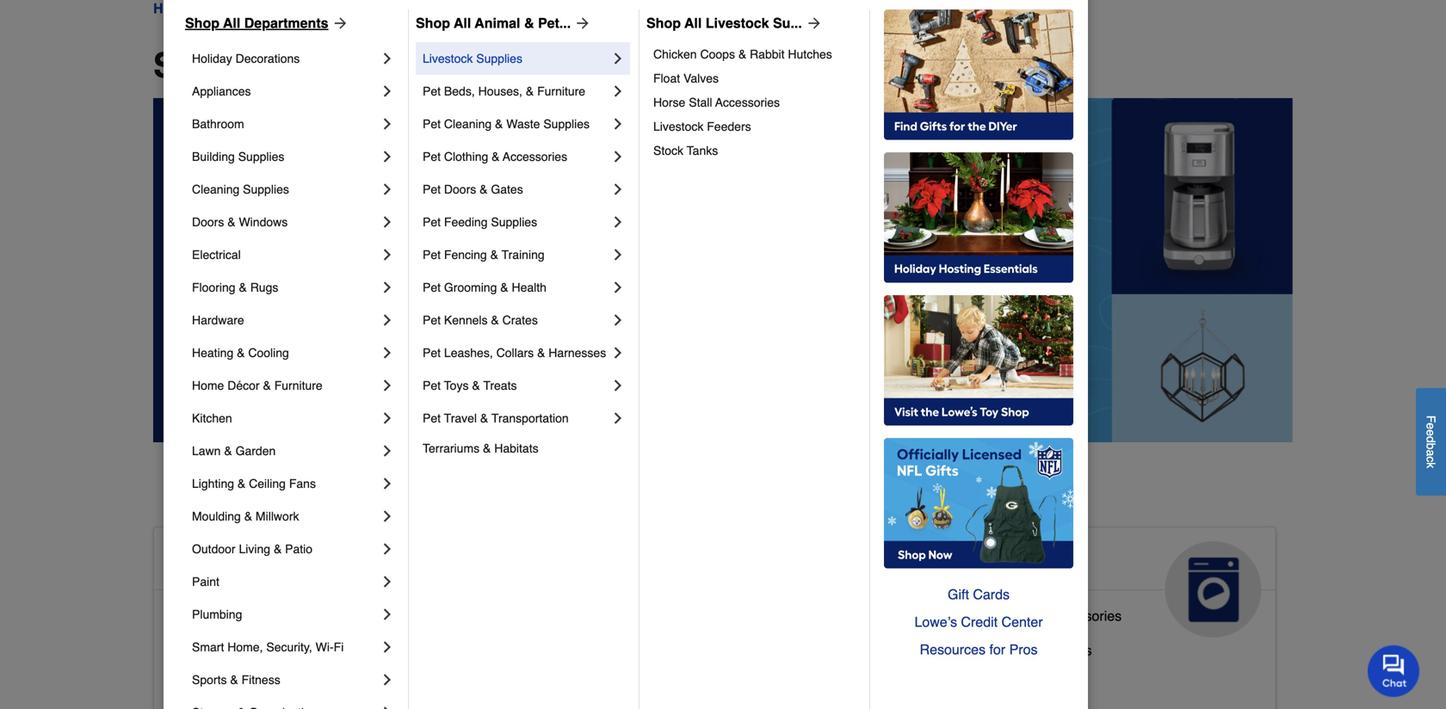 Task type: vqa. For each thing, say whether or not it's contained in the screenshot.
Cleaning
yes



Task type: describe. For each thing, give the bounding box(es) containing it.
hardware link
[[192, 304, 379, 337]]

fencing
[[444, 248, 487, 262]]

f e e d b a c k button
[[1416, 388, 1446, 496]]

departments for shop all departments
[[244, 15, 328, 31]]

pet for pet grooming & health link
[[423, 281, 441, 294]]

chevron right image for pet beds, houses, & furniture
[[610, 83, 627, 100]]

d
[[1424, 436, 1438, 443]]

coops
[[700, 47, 735, 61]]

appliance parts & accessories link
[[935, 604, 1122, 639]]

plumbing
[[192, 608, 242, 622]]

animal & pet care
[[552, 548, 700, 603]]

chat invite button image
[[1368, 645, 1421, 697]]

hardware
[[192, 313, 244, 327]]

training
[[502, 248, 545, 262]]

chevron right image for hardware
[[379, 312, 396, 329]]

bathroom link
[[192, 108, 379, 140]]

chevron right image for plumbing
[[379, 606, 396, 623]]

chevron right image for appliances
[[379, 83, 396, 100]]

shop for shop all animal & pet...
[[416, 15, 450, 31]]

doors inside pet doors & gates 'link'
[[444, 183, 476, 196]]

home link
[[153, 0, 192, 19]]

home décor & furniture link
[[192, 369, 379, 402]]

pet doors & gates
[[423, 183, 523, 196]]

chevron right image for doors & windows
[[379, 214, 396, 231]]

arrow right image for shop all departments
[[328, 15, 349, 32]]

pet beds, houses, & furniture for the topmost pet beds, houses, & furniture link
[[423, 84, 586, 98]]

gift
[[948, 587, 969, 603]]

accessories for appliance parts & accessories
[[1048, 608, 1122, 624]]

shop all livestock su... link
[[647, 13, 823, 34]]

moulding & millwork link
[[192, 500, 379, 533]]

officially licensed n f l gifts. shop now. image
[[884, 438, 1074, 569]]

feeders
[[707, 120, 751, 133]]

chevron right image for smart home, security, wi-fi
[[379, 639, 396, 656]]

accessible home image
[[398, 541, 495, 638]]

pros
[[1010, 642, 1038, 658]]

electrical link
[[192, 238, 379, 271]]

rugs
[[250, 281, 278, 294]]

furniture for the topmost pet beds, houses, & furniture link
[[537, 84, 586, 98]]

accessible for accessible bedroom
[[168, 643, 234, 659]]

arrow right image for shop all animal & pet...
[[571, 15, 592, 32]]

millwork
[[256, 510, 299, 523]]

0 horizontal spatial cleaning
[[192, 183, 240, 196]]

1 vertical spatial livestock supplies
[[552, 636, 666, 652]]

lawn & garden
[[192, 444, 276, 458]]

0 horizontal spatial appliances
[[192, 84, 251, 98]]

resources
[[920, 642, 986, 658]]

feeding
[[444, 215, 488, 229]]

animal & pet care link
[[538, 528, 892, 638]]

chevron right image for pet toys & treats
[[610, 377, 627, 394]]

departments for shop all departments
[[301, 46, 512, 85]]

home inside accessible entry & home link
[[287, 677, 323, 693]]

pet for bottom pet beds, houses, & furniture link
[[552, 670, 572, 686]]

parts
[[999, 608, 1032, 624]]

lowe's credit center link
[[884, 609, 1074, 636]]

houses, for the topmost pet beds, houses, & furniture link
[[478, 84, 523, 98]]

chevron right image for bathroom
[[379, 115, 396, 133]]

habitats
[[494, 442, 539, 455]]

a
[[1424, 450, 1438, 456]]

pet grooming & health link
[[423, 271, 610, 304]]

stock
[[653, 144, 684, 158]]

0 vertical spatial appliances link
[[192, 75, 379, 108]]

chevron right image for electrical
[[379, 246, 396, 263]]

c
[[1424, 456, 1438, 462]]

livestock down the 'care' in the bottom of the page
[[552, 636, 609, 652]]

animal inside animal & pet care
[[552, 548, 632, 576]]

animal & pet care image
[[782, 541, 878, 638]]

stock tanks
[[653, 144, 718, 158]]

crates
[[502, 313, 538, 327]]

horse stall accessories
[[653, 96, 780, 109]]

chevron right image for cleaning supplies
[[379, 181, 396, 198]]

livestock down shop all animal & pet...
[[423, 52, 473, 65]]

gift cards
[[948, 587, 1010, 603]]

pet fencing & training
[[423, 248, 545, 262]]

leashes,
[[444, 346, 493, 360]]

1 vertical spatial livestock supplies link
[[552, 632, 666, 666]]

gates
[[491, 183, 523, 196]]

pet cleaning & waste supplies
[[423, 117, 590, 131]]

pet travel & transportation
[[423, 412, 569, 425]]

pet leashes, collars & harnesses
[[423, 346, 606, 360]]

appliance
[[935, 608, 996, 624]]

outdoor
[[192, 542, 236, 556]]

chevron right image for building supplies
[[379, 148, 396, 165]]

pet for pet toys & treats link
[[423, 379, 441, 393]]

cleaning supplies
[[192, 183, 289, 196]]

décor
[[227, 379, 260, 393]]

supplies down pet doors & gates 'link'
[[491, 215, 537, 229]]

home décor & furniture
[[192, 379, 323, 393]]

living
[[239, 542, 270, 556]]

shop for shop all departments
[[185, 15, 220, 31]]

toys
[[444, 379, 469, 393]]

0 vertical spatial livestock supplies link
[[423, 42, 610, 75]]

cleaning supplies link
[[192, 173, 379, 206]]

gift cards link
[[884, 581, 1074, 609]]

holiday hosting essentials. image
[[884, 152, 1074, 283]]

flooring & rugs link
[[192, 271, 379, 304]]

f
[[1424, 415, 1438, 423]]

furniture for bottom pet beds, houses, & furniture link
[[682, 670, 738, 686]]

pet feeding supplies link
[[423, 206, 610, 238]]

su...
[[773, 15, 802, 31]]

smart home, security, wi-fi link
[[192, 631, 379, 664]]

chevron right image for paint
[[379, 573, 396, 591]]

chevron right image for holiday decorations
[[379, 50, 396, 67]]

treats
[[483, 379, 517, 393]]

arrow right image
[[802, 15, 823, 32]]

0 vertical spatial animal
[[475, 15, 520, 31]]

center
[[1002, 614, 1043, 630]]

chevron right image for pet fencing & training
[[610, 246, 627, 263]]

pet toys & treats link
[[423, 369, 610, 402]]

accessories inside 'horse stall accessories' link
[[715, 96, 780, 109]]

windows
[[239, 215, 288, 229]]

pet feeding supplies
[[423, 215, 537, 229]]

b
[[1424, 443, 1438, 450]]

chevron right image for outdoor living & patio
[[379, 541, 396, 558]]

collars
[[496, 346, 534, 360]]

flooring
[[192, 281, 236, 294]]

care
[[552, 576, 605, 603]]

accessible bedroom
[[168, 643, 293, 659]]

lawn
[[192, 444, 221, 458]]

appliances image
[[1166, 541, 1262, 638]]

home,
[[227, 641, 263, 654]]

shop for shop all livestock su...
[[647, 15, 681, 31]]

pet...
[[538, 15, 571, 31]]

pet fencing & training link
[[423, 238, 610, 271]]

lighting
[[192, 477, 234, 491]]

electrical
[[192, 248, 241, 262]]

heating & cooling
[[192, 346, 289, 360]]

1 e from the top
[[1424, 423, 1438, 430]]

pet kennels & crates link
[[423, 304, 610, 337]]

accessible home
[[168, 548, 368, 576]]

doors inside doors & windows link
[[192, 215, 224, 229]]

pet for pet leashes, collars & harnesses link
[[423, 346, 441, 360]]

chicken
[[653, 47, 697, 61]]

accessible bathroom
[[168, 608, 297, 624]]

resources for pros
[[920, 642, 1038, 658]]

livestock up stock tanks on the top left of the page
[[653, 120, 704, 133]]

0 horizontal spatial livestock supplies
[[423, 52, 523, 65]]

for
[[990, 642, 1006, 658]]

enjoy savings year-round. no matter what you're shopping for, find what you need at a great price. image
[[153, 98, 1293, 442]]

pet toys & treats
[[423, 379, 517, 393]]



Task type: locate. For each thing, give the bounding box(es) containing it.
pet inside 'link'
[[423, 150, 441, 164]]

bathroom up smart home, security, wi-fi
[[238, 608, 297, 624]]

chevron right image for lawn & garden
[[379, 443, 396, 460]]

pet grooming & health
[[423, 281, 547, 294]]

2 e from the top
[[1424, 430, 1438, 436]]

grooming
[[444, 281, 497, 294]]

chevron right image
[[379, 50, 396, 67], [610, 50, 627, 67], [610, 115, 627, 133], [379, 148, 396, 165], [610, 181, 627, 198], [379, 214, 396, 231], [610, 246, 627, 263], [379, 279, 396, 296], [610, 279, 627, 296], [610, 312, 627, 329], [379, 344, 396, 362], [610, 344, 627, 362], [379, 377, 396, 394], [610, 410, 627, 427], [379, 443, 396, 460], [379, 672, 396, 689], [379, 704, 396, 709]]

2 horizontal spatial shop
[[647, 15, 681, 31]]

e up d at the right bottom of the page
[[1424, 423, 1438, 430]]

chillers
[[1046, 643, 1092, 659]]

0 vertical spatial livestock supplies
[[423, 52, 523, 65]]

smart
[[192, 641, 224, 654]]

chevron right image for moulding & millwork
[[379, 508, 396, 525]]

shop all animal & pet... link
[[416, 13, 592, 34]]

pet for the topmost pet beds, houses, & furniture link
[[423, 84, 441, 98]]

holiday
[[192, 52, 232, 65]]

accessories inside appliance parts & accessories link
[[1048, 608, 1122, 624]]

lowe's credit center
[[915, 614, 1043, 630]]

ceiling
[[249, 477, 286, 491]]

beds,
[[444, 84, 475, 98], [576, 670, 611, 686]]

2 arrow right image from the left
[[571, 15, 592, 32]]

4 accessible from the top
[[168, 677, 234, 693]]

livestock feeders link
[[653, 115, 858, 139]]

chevron right image for pet leashes, collars & harnesses
[[610, 344, 627, 362]]

1 horizontal spatial beds,
[[576, 670, 611, 686]]

heating
[[192, 346, 234, 360]]

doors up the electrical
[[192, 215, 224, 229]]

appliance parts & accessories
[[935, 608, 1122, 624]]

shop
[[153, 46, 239, 85]]

shop all departments
[[153, 46, 512, 85]]

departments
[[244, 15, 328, 31], [301, 46, 512, 85]]

0 vertical spatial pet beds, houses, & furniture link
[[423, 75, 610, 108]]

supplies up cleaning supplies on the left top
[[238, 150, 284, 164]]

all for animal
[[454, 15, 471, 31]]

pet cleaning & waste supplies link
[[423, 108, 610, 140]]

accessories inside pet clothing & accessories 'link'
[[503, 150, 567, 164]]

chevron right image for pet feeding supplies
[[610, 214, 627, 231]]

rabbit
[[750, 47, 785, 61]]

paint link
[[192, 566, 379, 598]]

1 vertical spatial pet beds, houses, & furniture link
[[552, 666, 738, 701]]

1 horizontal spatial doors
[[444, 183, 476, 196]]

appliances link up chillers
[[921, 528, 1276, 638]]

find gifts for the diyer. image
[[884, 9, 1074, 140]]

1 vertical spatial bathroom
[[238, 608, 297, 624]]

1 vertical spatial houses,
[[615, 670, 666, 686]]

pet for pet feeding supplies link
[[423, 215, 441, 229]]

1 horizontal spatial shop
[[416, 15, 450, 31]]

0 vertical spatial houses,
[[478, 84, 523, 98]]

1 horizontal spatial appliances
[[935, 548, 1064, 576]]

appliances up "cards"
[[935, 548, 1064, 576]]

chevron right image for pet grooming & health
[[610, 279, 627, 296]]

chevron right image for livestock supplies
[[610, 50, 627, 67]]

chevron right image for lighting & ceiling fans
[[379, 475, 396, 492]]

1 arrow right image from the left
[[328, 15, 349, 32]]

appliances link down decorations in the left of the page
[[192, 75, 379, 108]]

0 vertical spatial bathroom
[[192, 117, 244, 131]]

visit the lowe's toy shop. image
[[884, 295, 1074, 426]]

tanks
[[687, 144, 718, 158]]

accessible entry & home link
[[168, 673, 323, 708]]

arrow right image
[[328, 15, 349, 32], [571, 15, 592, 32]]

bathroom inside 'link'
[[238, 608, 297, 624]]

0 vertical spatial accessories
[[715, 96, 780, 109]]

accessible home link
[[154, 528, 508, 638]]

pet for pet fencing & training link
[[423, 248, 441, 262]]

horse
[[653, 96, 686, 109]]

chevron right image for flooring & rugs
[[379, 279, 396, 296]]

sports & fitness link
[[192, 664, 379, 697]]

shop all departments link
[[185, 13, 349, 34]]

0 horizontal spatial animal
[[475, 15, 520, 31]]

beds, for the topmost pet beds, houses, & furniture link
[[444, 84, 475, 98]]

1 vertical spatial departments
[[301, 46, 512, 85]]

furniture inside home décor & furniture link
[[274, 379, 323, 393]]

0 horizontal spatial beds,
[[444, 84, 475, 98]]

plumbing link
[[192, 598, 379, 631]]

1 vertical spatial pet beds, houses, & furniture
[[552, 670, 738, 686]]

appliances down holiday
[[192, 84, 251, 98]]

lighting & ceiling fans
[[192, 477, 316, 491]]

valves
[[684, 71, 719, 85]]

kennels
[[444, 313, 488, 327]]

pet for pet doors & gates 'link'
[[423, 183, 441, 196]]

home inside the accessible home link
[[301, 548, 368, 576]]

wi-
[[316, 641, 334, 654]]

1 accessible from the top
[[168, 548, 294, 576]]

cleaning down building at top left
[[192, 183, 240, 196]]

pet for pet travel & transportation link
[[423, 412, 441, 425]]

cards
[[973, 587, 1010, 603]]

livestock supplies down shop all animal & pet...
[[423, 52, 523, 65]]

chevron right image for kitchen
[[379, 410, 396, 427]]

bedroom
[[238, 643, 293, 659]]

chicken coops & rabbit hutches
[[653, 47, 832, 61]]

accessible bathroom link
[[168, 604, 297, 639]]

houses, for bottom pet beds, houses, & furniture link
[[615, 670, 666, 686]]

appliances
[[192, 84, 251, 98], [935, 548, 1064, 576]]

heating & cooling link
[[192, 337, 379, 369]]

chevron right image for pet cleaning & waste supplies
[[610, 115, 627, 133]]

0 vertical spatial cleaning
[[444, 117, 492, 131]]

pet clothing & accessories link
[[423, 140, 610, 173]]

building
[[192, 150, 235, 164]]

chevron right image for pet kennels & crates
[[610, 312, 627, 329]]

kitchen
[[192, 412, 232, 425]]

2 shop from the left
[[416, 15, 450, 31]]

1 horizontal spatial furniture
[[537, 84, 586, 98]]

pet inside 'link'
[[423, 183, 441, 196]]

float valves
[[653, 71, 719, 85]]

supplies right waste
[[544, 117, 590, 131]]

horse stall accessories link
[[653, 90, 858, 115]]

0 vertical spatial doors
[[444, 183, 476, 196]]

fi
[[334, 641, 344, 654]]

1 vertical spatial appliances link
[[921, 528, 1276, 638]]

home inside home décor & furniture link
[[192, 379, 224, 393]]

e
[[1424, 423, 1438, 430], [1424, 430, 1438, 436]]

livestock feeders
[[653, 120, 751, 133]]

pet beds, houses, & furniture
[[423, 84, 586, 98], [552, 670, 738, 686]]

1 vertical spatial furniture
[[274, 379, 323, 393]]

accessories up chillers
[[1048, 608, 1122, 624]]

2 vertical spatial furniture
[[682, 670, 738, 686]]

chevron right image for home décor & furniture
[[379, 377, 396, 394]]

1 horizontal spatial arrow right image
[[571, 15, 592, 32]]

hutches
[[788, 47, 832, 61]]

shop all departments
[[185, 15, 328, 31]]

chicken coops & rabbit hutches link
[[653, 42, 858, 66]]

1 vertical spatial accessories
[[503, 150, 567, 164]]

accessible bedroom link
[[168, 639, 293, 673]]

pet for pet clothing & accessories 'link'
[[423, 150, 441, 164]]

pet for pet cleaning & waste supplies link at the top of the page
[[423, 117, 441, 131]]

pet for pet kennels & crates link at the left top of page
[[423, 313, 441, 327]]

all for livestock
[[685, 15, 702, 31]]

all for departments
[[223, 15, 240, 31]]

0 horizontal spatial furniture
[[274, 379, 323, 393]]

1 horizontal spatial animal
[[552, 548, 632, 576]]

2 horizontal spatial furniture
[[682, 670, 738, 686]]

3 accessible from the top
[[168, 643, 234, 659]]

accessories down float valves link
[[715, 96, 780, 109]]

1 shop from the left
[[185, 15, 220, 31]]

0 horizontal spatial arrow right image
[[328, 15, 349, 32]]

appliances link
[[192, 75, 379, 108], [921, 528, 1276, 638]]

0 horizontal spatial accessories
[[503, 150, 567, 164]]

fitness
[[242, 673, 280, 687]]

chevron right image for heating & cooling
[[379, 344, 396, 362]]

building supplies link
[[192, 140, 379, 173]]

doors up feeding
[[444, 183, 476, 196]]

& inside 'link'
[[492, 150, 500, 164]]

1 horizontal spatial cleaning
[[444, 117, 492, 131]]

supplies down shop all animal & pet... link
[[476, 52, 523, 65]]

arrow right image inside shop all departments link
[[328, 15, 349, 32]]

accessories down waste
[[503, 150, 567, 164]]

0 vertical spatial furniture
[[537, 84, 586, 98]]

bathroom up building at top left
[[192, 117, 244, 131]]

smart home, security, wi-fi
[[192, 641, 344, 654]]

pet beds, houses, & furniture for bottom pet beds, houses, & furniture link
[[552, 670, 738, 686]]

livestock supplies down the 'care' in the bottom of the page
[[552, 636, 666, 652]]

chevron right image for pet travel & transportation
[[610, 410, 627, 427]]

1 horizontal spatial accessories
[[715, 96, 780, 109]]

beverage & wine chillers link
[[935, 639, 1092, 673]]

beds, for bottom pet beds, houses, & furniture link
[[576, 670, 611, 686]]

pet kennels & crates
[[423, 313, 538, 327]]

1 horizontal spatial houses,
[[615, 670, 666, 686]]

0 horizontal spatial houses,
[[478, 84, 523, 98]]

beverage & wine chillers
[[935, 643, 1092, 659]]

chevron right image for sports & fitness
[[379, 672, 396, 689]]

0 vertical spatial pet beds, houses, & furniture
[[423, 84, 586, 98]]

pet inside animal & pet care
[[663, 548, 700, 576]]

terrariums & habitats
[[423, 442, 539, 455]]

& inside animal & pet care
[[639, 548, 656, 576]]

accessible for accessible home
[[168, 548, 294, 576]]

1 vertical spatial beds,
[[576, 670, 611, 686]]

0 horizontal spatial appliances link
[[192, 75, 379, 108]]

1 vertical spatial appliances
[[935, 548, 1064, 576]]

chevron right image for pet doors & gates
[[610, 181, 627, 198]]

1 vertical spatial doors
[[192, 215, 224, 229]]

transportation
[[492, 412, 569, 425]]

terrariums & habitats link
[[423, 435, 627, 462]]

& inside 'link'
[[480, 183, 488, 196]]

0 vertical spatial appliances
[[192, 84, 251, 98]]

accessible inside 'link'
[[168, 608, 234, 624]]

e up b
[[1424, 430, 1438, 436]]

chevron right image
[[379, 83, 396, 100], [610, 83, 627, 100], [379, 115, 396, 133], [610, 148, 627, 165], [379, 181, 396, 198], [610, 214, 627, 231], [379, 246, 396, 263], [379, 312, 396, 329], [610, 377, 627, 394], [379, 410, 396, 427], [379, 475, 396, 492], [379, 508, 396, 525], [379, 541, 396, 558], [379, 573, 396, 591], [379, 606, 396, 623], [379, 639, 396, 656]]

2 accessible from the top
[[168, 608, 234, 624]]

kitchen link
[[192, 402, 379, 435]]

furniture
[[537, 84, 586, 98], [274, 379, 323, 393], [682, 670, 738, 686]]

livestock supplies link down shop all animal & pet... link
[[423, 42, 610, 75]]

supplies down animal & pet care
[[613, 636, 666, 652]]

shop
[[185, 15, 220, 31], [416, 15, 450, 31], [647, 15, 681, 31]]

cleaning up clothing at the top left of page
[[444, 117, 492, 131]]

health
[[512, 281, 547, 294]]

supplies up the 'windows' at the top left
[[243, 183, 289, 196]]

livestock up chicken coops & rabbit hutches
[[706, 15, 769, 31]]

1 vertical spatial animal
[[552, 548, 632, 576]]

float
[[653, 71, 680, 85]]

security,
[[266, 641, 312, 654]]

departments inside shop all departments link
[[244, 15, 328, 31]]

livestock supplies link down the 'care' in the bottom of the page
[[552, 632, 666, 666]]

2 horizontal spatial accessories
[[1048, 608, 1122, 624]]

decorations
[[236, 52, 300, 65]]

supplies
[[476, 52, 523, 65], [544, 117, 590, 131], [238, 150, 284, 164], [243, 183, 289, 196], [491, 215, 537, 229], [613, 636, 666, 652]]

cleaning
[[444, 117, 492, 131], [192, 183, 240, 196]]

accessible for accessible bathroom
[[168, 608, 234, 624]]

1 horizontal spatial appliances link
[[921, 528, 1276, 638]]

chevron right image for pet clothing & accessories
[[610, 148, 627, 165]]

1 horizontal spatial livestock supplies
[[552, 636, 666, 652]]

accessories for pet clothing & accessories
[[503, 150, 567, 164]]

2 vertical spatial accessories
[[1048, 608, 1122, 624]]

0 horizontal spatial shop
[[185, 15, 220, 31]]

accessible for accessible entry & home
[[168, 677, 234, 693]]

1 vertical spatial cleaning
[[192, 183, 240, 196]]

arrow right image inside shop all animal & pet... link
[[571, 15, 592, 32]]

3 shop from the left
[[647, 15, 681, 31]]

lowe's
[[915, 614, 957, 630]]

0 horizontal spatial doors
[[192, 215, 224, 229]]

sports
[[192, 673, 227, 687]]

0 vertical spatial beds,
[[444, 84, 475, 98]]

0 vertical spatial departments
[[244, 15, 328, 31]]



